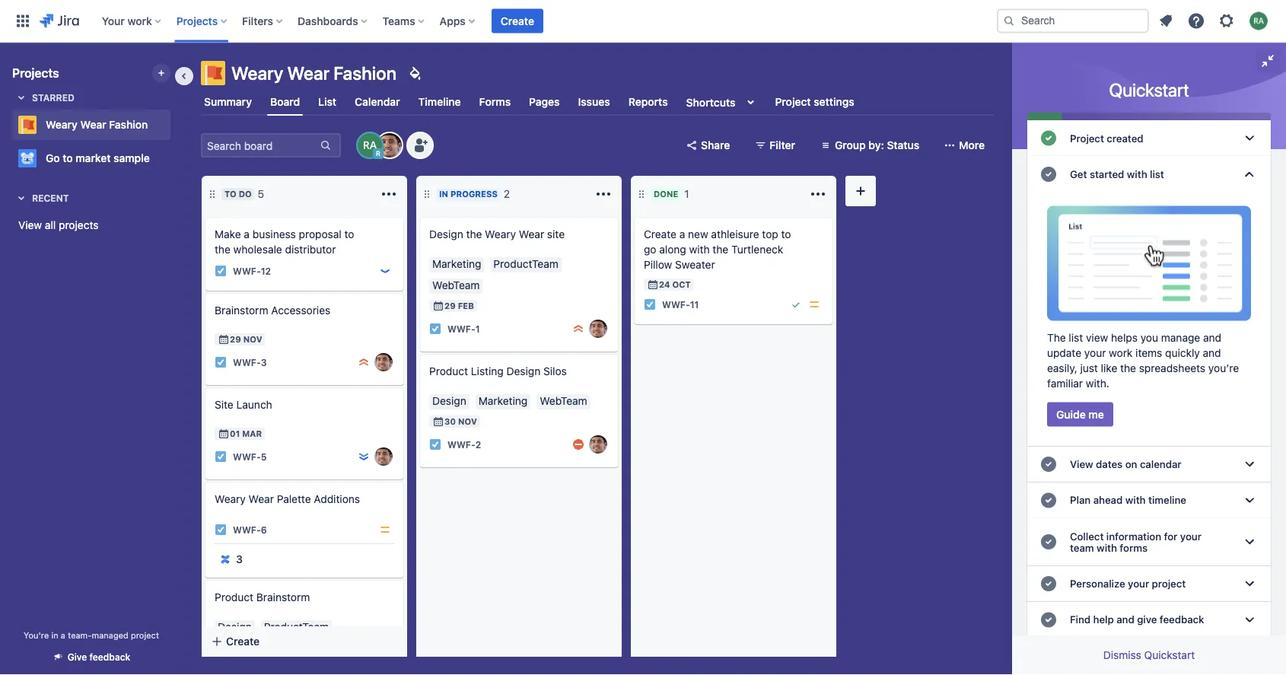 Task type: locate. For each thing, give the bounding box(es) containing it.
1 horizontal spatial project
[[1070, 132, 1104, 144]]

quickstart
[[1109, 79, 1189, 100], [1145, 649, 1195, 661]]

29 up wwf-3
[[230, 335, 241, 344]]

0 vertical spatial create button
[[492, 9, 543, 33]]

1 horizontal spatial projects
[[176, 14, 218, 27]]

1 horizontal spatial column actions menu image
[[809, 185, 827, 203]]

wwf-12
[[233, 266, 271, 276]]

1 horizontal spatial to
[[344, 228, 354, 241]]

3 down 29 nov at the left of the page
[[261, 357, 267, 368]]

dates
[[1096, 458, 1123, 470]]

0 vertical spatial james peterson image
[[589, 320, 607, 338]]

fashion up sample
[[109, 118, 148, 131]]

plan ahead with timeline button
[[1028, 482, 1271, 518]]

0 vertical spatial chevron image
[[1241, 533, 1259, 551]]

and left give
[[1117, 614, 1135, 626]]

wwf- down 24 oct
[[662, 299, 690, 310]]

chevron image inside collect information for your team with forms dropdown button
[[1241, 533, 1259, 551]]

1 vertical spatial brainstorm
[[256, 591, 310, 604]]

wwf-11 link
[[662, 298, 699, 311]]

2 vertical spatial james peterson image
[[589, 435, 607, 454]]

0 horizontal spatial design
[[429, 228, 463, 241]]

a inside make a business proposal to the wholesale distributor
[[244, 228, 250, 241]]

feedback down managed
[[89, 652, 130, 663]]

view dates on calendar
[[1070, 458, 1182, 470]]

0 vertical spatial weary wear fashion
[[231, 62, 397, 84]]

list down project created dropdown button
[[1150, 168, 1165, 180]]

filters button
[[238, 9, 289, 33]]

checked image inside plan ahead with timeline dropdown button
[[1040, 491, 1058, 509]]

summary link
[[201, 88, 255, 116]]

1 for wwf-1
[[476, 323, 480, 334]]

1 horizontal spatial view
[[1070, 458, 1094, 470]]

1 vertical spatial view
[[1070, 458, 1094, 470]]

quickstart down find help and give feedback dropdown button
[[1145, 649, 1195, 661]]

wwf-
[[233, 266, 261, 276], [662, 299, 690, 310], [448, 323, 476, 334], [233, 357, 261, 368], [448, 439, 476, 450], [233, 451, 261, 462], [233, 524, 261, 535]]

to
[[63, 152, 73, 164], [344, 228, 354, 241], [781, 228, 791, 241]]

1 vertical spatial 2
[[476, 439, 481, 450]]

make a business proposal to the wholesale distributor
[[215, 228, 354, 256]]

checked image left find
[[1040, 611, 1058, 629]]

weary down in progress 2
[[485, 228, 516, 241]]

1 horizontal spatial 1
[[685, 188, 689, 200]]

3 chevron image from the top
[[1241, 455, 1259, 474]]

task image down 29 november 2023 image
[[215, 356, 227, 368]]

0 vertical spatial 3
[[261, 357, 267, 368]]

confluence image
[[219, 553, 231, 566], [219, 553, 231, 566]]

task image for site launch
[[215, 451, 227, 463]]

product down '3' button
[[215, 591, 254, 604]]

medium image
[[379, 524, 391, 536]]

nov right the 30
[[458, 417, 477, 427]]

wwf-11
[[662, 299, 699, 310]]

view left 'all'
[[18, 219, 42, 231]]

3 checked image from the top
[[1040, 575, 1058, 593]]

created
[[1107, 132, 1144, 144]]

in progress 2
[[439, 188, 510, 200]]

1 vertical spatial 1
[[476, 323, 480, 334]]

minimize image
[[1259, 52, 1277, 70]]

0 horizontal spatial product
[[215, 591, 254, 604]]

dashboards
[[298, 14, 358, 27]]

1 vertical spatial 5
[[261, 451, 267, 462]]

create button right apps dropdown button
[[492, 9, 543, 33]]

30
[[445, 417, 456, 427]]

wwf- down wholesale
[[233, 266, 261, 276]]

and right 'manage'
[[1204, 331, 1222, 344]]

wear left site
[[519, 228, 544, 241]]

3 inside button
[[236, 553, 243, 566]]

project inside dropdown button
[[1070, 132, 1104, 144]]

15 december 2023 image
[[218, 642, 230, 654]]

0 vertical spatial quickstart
[[1109, 79, 1189, 100]]

view all projects
[[18, 219, 99, 231]]

4 checked image from the top
[[1040, 611, 1058, 629]]

james peterson image for 1
[[589, 320, 607, 338]]

james peterson image for wwf-3
[[375, 353, 393, 371]]

wwf- down 29 nov at the left of the page
[[233, 357, 261, 368]]

1 horizontal spatial project
[[1152, 578, 1186, 590]]

30 november 2023 image
[[432, 416, 445, 428], [432, 416, 445, 428]]

the right like
[[1121, 362, 1136, 374]]

0 vertical spatial your
[[1085, 346, 1106, 359]]

project left the settings
[[775, 96, 811, 108]]

1 horizontal spatial list
[[1150, 168, 1165, 180]]

a inside create a new athleisure top to go along with the turtleneck pillow sweater
[[680, 228, 685, 241]]

1 horizontal spatial feedback
[[1160, 614, 1205, 626]]

work inside the list view helps you manage and update your work items quickly and easily, just like the spreadsheets you're familiar with.
[[1109, 346, 1133, 359]]

4 chevron image from the top
[[1241, 491, 1259, 509]]

5 right 'do'
[[258, 188, 264, 200]]

1 horizontal spatial create
[[501, 14, 534, 27]]

sweater
[[675, 258, 715, 271]]

3 down wwf-6 "link"
[[236, 553, 243, 566]]

your right for at bottom
[[1181, 530, 1202, 542]]

work down helps
[[1109, 346, 1133, 359]]

chevron image inside personalize your project dropdown button
[[1241, 575, 1259, 593]]

ahead
[[1094, 494, 1123, 506]]

collect
[[1070, 530, 1104, 542]]

task image left wwf-2 link
[[429, 438, 442, 451]]

product left 'listing'
[[429, 365, 468, 378]]

recent
[[32, 193, 69, 203]]

list inside dropdown button
[[1150, 168, 1165, 180]]

task image down 01 march 2024 image
[[215, 451, 227, 463]]

1 vertical spatial checked image
[[1040, 165, 1058, 183]]

1 horizontal spatial work
[[1109, 346, 1133, 359]]

list up update
[[1069, 331, 1083, 344]]

29 feb
[[445, 301, 474, 311]]

0 vertical spatial task image
[[429, 323, 442, 335]]

15 december 2023 image
[[218, 642, 230, 654]]

0 horizontal spatial column actions menu image
[[595, 185, 613, 203]]

and up you're
[[1203, 346, 1221, 359]]

a for create
[[680, 228, 685, 241]]

turtleneck
[[732, 243, 783, 256]]

mar
[[242, 429, 262, 439]]

wwf- for 5
[[233, 451, 261, 462]]

wwf- for 2
[[448, 439, 476, 450]]

feedback inside give feedback button
[[89, 652, 130, 663]]

1 vertical spatial create
[[644, 228, 677, 241]]

with down new
[[689, 243, 710, 256]]

go
[[644, 243, 657, 256]]

checked image for project
[[1040, 129, 1058, 147]]

update
[[1047, 346, 1082, 359]]

get started with list
[[1070, 168, 1165, 180]]

wwf-2
[[448, 439, 481, 450]]

view dates on calendar button
[[1028, 446, 1271, 482]]

create button
[[492, 9, 543, 33], [202, 628, 407, 655]]

1 vertical spatial weary wear fashion
[[46, 118, 148, 131]]

give feedback button
[[43, 645, 140, 669]]

2 down 30 nov at left bottom
[[476, 439, 481, 450]]

nov up wwf-3
[[243, 335, 262, 344]]

to inside create a new athleisure top to go along with the turtleneck pillow sweater
[[781, 228, 791, 241]]

2
[[504, 188, 510, 200], [476, 439, 481, 450]]

weary wear fashion up list
[[231, 62, 397, 84]]

1 vertical spatial task image
[[215, 524, 227, 536]]

with
[[1127, 168, 1148, 180], [689, 243, 710, 256], [1126, 494, 1146, 506], [1097, 542, 1117, 554]]

1 up 'listing'
[[476, 323, 480, 334]]

weary wear fashion
[[231, 62, 397, 84], [46, 118, 148, 131]]

view left dates
[[1070, 458, 1094, 470]]

project created
[[1070, 132, 1144, 144]]

tab list
[[192, 88, 1003, 116]]

column actions menu image right collapse image
[[595, 185, 613, 203]]

view all projects link
[[12, 212, 171, 239]]

project
[[775, 96, 811, 108], [1070, 132, 1104, 144]]

2 horizontal spatial a
[[680, 228, 685, 241]]

1 horizontal spatial task image
[[429, 323, 442, 335]]

Search board text field
[[202, 135, 318, 156]]

wwf- down 01 mar
[[233, 451, 261, 462]]

1 vertical spatial work
[[1109, 346, 1133, 359]]

1 horizontal spatial a
[[244, 228, 250, 241]]

checked image
[[1040, 129, 1058, 147], [1040, 165, 1058, 183], [1040, 575, 1058, 593]]

1 vertical spatial design
[[507, 365, 541, 378]]

and inside dropdown button
[[1117, 614, 1135, 626]]

by:
[[869, 139, 884, 151]]

chevron image for collect information for your team with forms
[[1241, 533, 1259, 551]]

1 horizontal spatial weary wear fashion
[[231, 62, 397, 84]]

projects left filters at the top left of page
[[176, 14, 218, 27]]

checked image inside view dates on calendar dropdown button
[[1040, 455, 1058, 474]]

search image
[[1003, 15, 1015, 27]]

0 horizontal spatial fashion
[[109, 118, 148, 131]]

1 chevron image from the top
[[1241, 533, 1259, 551]]

1 vertical spatial project
[[1070, 132, 1104, 144]]

design left silos on the left
[[507, 365, 541, 378]]

a right in
[[61, 630, 65, 640]]

the down the make
[[215, 243, 231, 256]]

0 vertical spatial list
[[1150, 168, 1165, 180]]

0 vertical spatial create
[[501, 14, 534, 27]]

0 vertical spatial projects
[[176, 14, 218, 27]]

0 vertical spatial nov
[[243, 335, 262, 344]]

task image
[[215, 265, 227, 277], [644, 298, 656, 311], [215, 356, 227, 368], [429, 438, 442, 451], [215, 451, 227, 463]]

feedback right give
[[1160, 614, 1205, 626]]

and
[[1204, 331, 1222, 344], [1203, 346, 1221, 359], [1117, 614, 1135, 626]]

brainstorm up 29 nov at the left of the page
[[215, 304, 268, 317]]

progress bar
[[1028, 113, 1271, 120]]

0 horizontal spatial 29
[[230, 335, 241, 344]]

find
[[1070, 614, 1091, 626]]

your down the view
[[1085, 346, 1106, 359]]

design
[[429, 228, 463, 241], [507, 365, 541, 378]]

chevron image
[[1241, 129, 1259, 147], [1241, 165, 1259, 183], [1241, 455, 1259, 474], [1241, 491, 1259, 509]]

wwf-1 link
[[448, 322, 480, 335]]

listing
[[471, 365, 504, 378]]

with inside collect information for your team with forms
[[1097, 542, 1117, 554]]

0 horizontal spatial view
[[18, 219, 42, 231]]

01 march 2024 image
[[218, 428, 230, 440]]

1 horizontal spatial james peterson image
[[589, 320, 607, 338]]

checked image left plan
[[1040, 491, 1058, 509]]

project
[[1152, 578, 1186, 590], [131, 630, 159, 640]]

accessories
[[271, 304, 331, 317]]

the inside make a business proposal to the wholesale distributor
[[215, 243, 231, 256]]

0 vertical spatial checked image
[[1040, 129, 1058, 147]]

group by: status
[[835, 139, 920, 151]]

apps button
[[435, 9, 481, 33]]

2 vertical spatial checked image
[[1040, 575, 1058, 593]]

task image for create a new athleisure top to go along with the turtleneck pillow sweater
[[644, 298, 656, 311]]

0 horizontal spatial 3
[[236, 553, 243, 566]]

0 horizontal spatial james peterson image
[[375, 448, 393, 466]]

fashion up calendar
[[334, 62, 397, 84]]

me
[[1089, 408, 1104, 421]]

to right go
[[63, 152, 73, 164]]

chevron image inside find help and give feedback dropdown button
[[1241, 611, 1259, 629]]

to
[[225, 189, 237, 199]]

notifications image
[[1157, 12, 1175, 30]]

task image left "wwf-1" link
[[429, 323, 442, 335]]

checked image left personalize
[[1040, 575, 1058, 593]]

group
[[835, 139, 866, 151]]

1 vertical spatial product
[[215, 591, 254, 604]]

market
[[76, 152, 111, 164]]

2 column actions menu image from the left
[[809, 185, 827, 203]]

shortcuts button
[[683, 88, 763, 116]]

banner
[[0, 0, 1286, 43]]

0 horizontal spatial projects
[[12, 66, 59, 80]]

0 vertical spatial product
[[429, 365, 468, 378]]

your inside collect information for your team with forms
[[1181, 530, 1202, 542]]

your up find help and give feedback
[[1128, 578, 1150, 590]]

1 horizontal spatial nov
[[458, 417, 477, 427]]

wwf- down 29 feb
[[448, 323, 476, 334]]

project up the get
[[1070, 132, 1104, 144]]

create a new athleisure top to go along with the turtleneck pillow sweater
[[644, 228, 791, 271]]

view inside dropdown button
[[1070, 458, 1094, 470]]

design down in
[[429, 228, 463, 241]]

1 checked image from the top
[[1040, 455, 1058, 474]]

wear
[[287, 62, 330, 84], [80, 118, 106, 131], [519, 228, 544, 241], [249, 493, 274, 505]]

1 chevron image from the top
[[1241, 129, 1259, 147]]

nov for 30 nov
[[458, 417, 477, 427]]

new
[[688, 228, 708, 241]]

2 chevron image from the top
[[1241, 575, 1259, 593]]

proposal
[[299, 228, 342, 241]]

5 inside wwf-5 link
[[261, 451, 267, 462]]

a left new
[[680, 228, 685, 241]]

0 horizontal spatial work
[[127, 14, 152, 27]]

1 vertical spatial feedback
[[89, 652, 130, 663]]

task image left wwf-11 link
[[644, 298, 656, 311]]

wwf- up '3' button
[[233, 524, 261, 535]]

1 horizontal spatial 29
[[445, 301, 456, 311]]

collapse recent projects image
[[12, 189, 30, 207]]

you
[[1141, 331, 1159, 344]]

a up wholesale
[[244, 228, 250, 241]]

list inside the list view helps you manage and update your work items quickly and easily, just like the spreadsheets you're familiar with.
[[1069, 331, 1083, 344]]

1 checked image from the top
[[1040, 129, 1058, 147]]

product brainstorm
[[215, 591, 310, 604]]

3
[[261, 357, 267, 368], [236, 553, 243, 566]]

1 vertical spatial nov
[[458, 417, 477, 427]]

calendar
[[1140, 458, 1182, 470]]

james peterson image right medium high icon
[[589, 435, 607, 454]]

task image
[[429, 323, 442, 335], [215, 524, 227, 536]]

29 left feb
[[445, 301, 456, 311]]

wwf- down 30 nov at left bottom
[[448, 439, 476, 450]]

1 horizontal spatial 2
[[504, 188, 510, 200]]

29 for 29 feb
[[445, 301, 456, 311]]

filters
[[242, 14, 273, 27]]

weary wear fashion up go to market sample
[[46, 118, 148, 131]]

2 right progress
[[504, 188, 510, 200]]

product listing design silos
[[429, 365, 567, 378]]

the inside create a new athleisure top to go along with the turtleneck pillow sweater
[[713, 243, 729, 256]]

checked image left the get
[[1040, 165, 1058, 183]]

0 vertical spatial view
[[18, 219, 42, 231]]

1 horizontal spatial product
[[429, 365, 468, 378]]

1 vertical spatial list
[[1069, 331, 1083, 344]]

quickstart up project created dropdown button
[[1109, 79, 1189, 100]]

1 right done on the top right
[[685, 188, 689, 200]]

james peterson image right highest image
[[375, 353, 393, 371]]

2 vertical spatial chevron image
[[1241, 611, 1259, 629]]

silos
[[544, 365, 567, 378]]

wwf- inside "link"
[[233, 524, 261, 535]]

3 chevron image from the top
[[1241, 611, 1259, 629]]

james peterson image
[[378, 133, 402, 158], [375, 353, 393, 371], [589, 435, 607, 454]]

chevron image inside view dates on calendar dropdown button
[[1241, 455, 1259, 474]]

on
[[1126, 458, 1138, 470]]

projects up collapse starred projects image
[[12, 66, 59, 80]]

james peterson image for wwf-2
[[589, 435, 607, 454]]

work right your
[[127, 14, 152, 27]]

0 horizontal spatial task image
[[215, 524, 227, 536]]

create button down product brainstorm
[[202, 628, 407, 655]]

2 chevron image from the top
[[1241, 165, 1259, 183]]

plan ahead with timeline
[[1070, 494, 1187, 506]]

project inside tab list
[[775, 96, 811, 108]]

1 vertical spatial james peterson image
[[375, 353, 393, 371]]

0 horizontal spatial create button
[[202, 628, 407, 655]]

project up find help and give feedback dropdown button
[[1152, 578, 1186, 590]]

0 horizontal spatial your
[[1085, 346, 1106, 359]]

1 vertical spatial 29
[[230, 335, 241, 344]]

with right team
[[1097, 542, 1117, 554]]

team-
[[68, 630, 92, 640]]

palette
[[277, 493, 311, 505]]

checked image left team
[[1040, 533, 1058, 551]]

chevron image
[[1241, 533, 1259, 551], [1241, 575, 1259, 593], [1241, 611, 1259, 629]]

forms
[[1120, 542, 1148, 554]]

guide me button
[[1047, 402, 1113, 427]]

2 vertical spatial your
[[1128, 578, 1150, 590]]

checked image left 'project created'
[[1040, 129, 1058, 147]]

checked image
[[1040, 455, 1058, 474], [1040, 491, 1058, 509], [1040, 533, 1058, 551], [1040, 611, 1058, 629]]

24 october 2023 image
[[647, 279, 659, 291], [647, 279, 659, 291]]

15
[[230, 643, 240, 653]]

2 checked image from the top
[[1040, 165, 1058, 183]]

the down the 'athleisure'
[[713, 243, 729, 256]]

column actions menu image left create column image
[[809, 185, 827, 203]]

checked image down guide
[[1040, 455, 1058, 474]]

2 horizontal spatial to
[[781, 228, 791, 241]]

wwf-5
[[233, 451, 267, 462]]

chevron image inside plan ahead with timeline dropdown button
[[1241, 491, 1259, 509]]

5 down mar
[[261, 451, 267, 462]]

task image for wwf-6
[[215, 524, 227, 536]]

to inside make a business proposal to the wholesale distributor
[[344, 228, 354, 241]]

0 horizontal spatial nov
[[243, 335, 262, 344]]

along
[[659, 243, 686, 256]]

done image
[[790, 298, 802, 311], [790, 298, 802, 311]]

0 vertical spatial project
[[1152, 578, 1186, 590]]

checked image for plan
[[1040, 491, 1058, 509]]

view for view all projects
[[18, 219, 42, 231]]

list link
[[315, 88, 340, 116]]

james peterson image right highest icon
[[589, 320, 607, 338]]

chevron image for project created
[[1241, 129, 1259, 147]]

1 vertical spatial your
[[1181, 530, 1202, 542]]

james peterson image right lowest icon
[[375, 448, 393, 466]]

checked image inside personalize your project dropdown button
[[1040, 575, 1058, 593]]

0 horizontal spatial 1
[[476, 323, 480, 334]]

jira image
[[40, 12, 79, 30], [40, 12, 79, 30]]

1
[[685, 188, 689, 200], [476, 323, 480, 334]]

0 horizontal spatial project
[[131, 630, 159, 640]]

with right ahead
[[1126, 494, 1146, 506]]

0 horizontal spatial project
[[775, 96, 811, 108]]

james peterson image left add people icon
[[378, 133, 402, 158]]

brainstorm up the dec
[[256, 591, 310, 604]]

0 horizontal spatial create
[[226, 635, 260, 648]]

feedback
[[1160, 614, 1205, 626], [89, 652, 130, 663]]

project right managed
[[131, 630, 159, 640]]

29 february 2024 image
[[432, 300, 445, 312], [432, 300, 445, 312]]

to right proposal
[[344, 228, 354, 241]]

james peterson image
[[589, 320, 607, 338], [375, 448, 393, 466]]

0 vertical spatial feedback
[[1160, 614, 1205, 626]]

1 horizontal spatial design
[[507, 365, 541, 378]]

1 vertical spatial projects
[[12, 66, 59, 80]]

done
[[654, 189, 679, 199]]

0 vertical spatial 1
[[685, 188, 689, 200]]

your work
[[102, 14, 152, 27]]

settings
[[814, 96, 855, 108]]

low image
[[379, 265, 391, 277]]

wwf- for 3
[[233, 357, 261, 368]]

column actions menu image
[[595, 185, 613, 203], [809, 185, 827, 203]]

to right top
[[781, 228, 791, 241]]

1 vertical spatial chevron image
[[1241, 575, 1259, 593]]

2 checked image from the top
[[1040, 491, 1058, 509]]

task image left wwf-6 "link"
[[215, 524, 227, 536]]

0 vertical spatial 5
[[258, 188, 264, 200]]

projects
[[59, 219, 99, 231]]

3 checked image from the top
[[1040, 533, 1058, 551]]

chevron image inside get started with list dropdown button
[[1241, 165, 1259, 183]]

1 vertical spatial 3
[[236, 553, 243, 566]]

james peterson image for 5
[[375, 448, 393, 466]]

collect information for your team with forms
[[1070, 530, 1202, 554]]

chevron image inside project created dropdown button
[[1241, 129, 1259, 147]]



Task type: vqa. For each thing, say whether or not it's contained in the screenshot.
the '2'
yes



Task type: describe. For each thing, give the bounding box(es) containing it.
you're
[[1209, 362, 1239, 374]]

share button
[[677, 133, 739, 158]]

wwf-3
[[233, 357, 267, 368]]

weary up board
[[231, 62, 283, 84]]

1 horizontal spatial your
[[1128, 578, 1150, 590]]

15 dec
[[230, 643, 260, 653]]

01 march 2024 image
[[218, 428, 230, 440]]

30 nov
[[445, 417, 477, 427]]

your inside the list view helps you manage and update your work items quickly and easily, just like the spreadsheets you're familiar with.
[[1085, 346, 1106, 359]]

more
[[959, 139, 985, 151]]

give feedback
[[68, 652, 130, 663]]

project settings
[[775, 96, 855, 108]]

create project image
[[155, 67, 167, 79]]

29 november 2023 image
[[218, 333, 230, 346]]

wwf- for 6
[[233, 524, 261, 535]]

timeline
[[1149, 494, 1187, 506]]

your profile and settings image
[[1250, 12, 1268, 30]]

started
[[1090, 168, 1125, 180]]

6
[[261, 524, 267, 535]]

wholesale
[[233, 243, 282, 256]]

with inside dropdown button
[[1126, 494, 1146, 506]]

calendar
[[355, 96, 400, 108]]

filter
[[770, 139, 795, 151]]

1 horizontal spatial 3
[[261, 357, 267, 368]]

0 vertical spatial design
[[429, 228, 463, 241]]

create column image
[[852, 182, 870, 200]]

Search field
[[997, 9, 1149, 33]]

with inside create a new athleisure top to go along with the turtleneck pillow sweater
[[689, 243, 710, 256]]

helps
[[1111, 331, 1138, 344]]

appswitcher icon image
[[14, 12, 32, 30]]

1 column actions menu image from the left
[[595, 185, 613, 203]]

weary wear palette additions
[[215, 493, 360, 505]]

task image for wwf-1
[[429, 323, 442, 335]]

work inside dropdown button
[[127, 14, 152, 27]]

spreadsheets
[[1139, 362, 1206, 374]]

1 vertical spatial project
[[131, 630, 159, 640]]

you're
[[24, 630, 49, 640]]

collapse starred projects image
[[12, 88, 30, 107]]

weary up wwf-6
[[215, 493, 246, 505]]

site
[[215, 398, 234, 411]]

create inside primary element
[[501, 14, 534, 27]]

medium image
[[808, 298, 821, 311]]

additions
[[314, 493, 360, 505]]

highest image
[[358, 356, 370, 368]]

0 vertical spatial james peterson image
[[378, 133, 402, 158]]

1 vertical spatial quickstart
[[1145, 649, 1195, 661]]

29 for 29 nov
[[230, 335, 241, 344]]

familiar
[[1047, 377, 1083, 389]]

give
[[1137, 614, 1157, 626]]

0 vertical spatial 2
[[504, 188, 510, 200]]

remove from starred image
[[166, 149, 184, 167]]

feb
[[458, 301, 474, 311]]

1 vertical spatial fashion
[[109, 118, 148, 131]]

2 vertical spatial create
[[226, 635, 260, 648]]

ruby anderson image
[[358, 133, 382, 158]]

a for make
[[244, 228, 250, 241]]

product for product brainstorm
[[215, 591, 254, 604]]

personalize your project
[[1070, 578, 1186, 590]]

24
[[659, 280, 670, 290]]

to do 5
[[225, 188, 264, 200]]

like
[[1101, 362, 1118, 374]]

add people image
[[411, 136, 429, 155]]

the inside the list view helps you manage and update your work items quickly and easily, just like the spreadsheets you're familiar with.
[[1121, 362, 1136, 374]]

manage
[[1161, 331, 1201, 344]]

settings image
[[1218, 12, 1236, 30]]

feedback inside find help and give feedback dropdown button
[[1160, 614, 1205, 626]]

get
[[1070, 168, 1087, 180]]

your work button
[[97, 9, 167, 33]]

chevron image for plan ahead with timeline
[[1241, 491, 1259, 509]]

easily,
[[1047, 362, 1078, 374]]

product for product listing design silos
[[429, 365, 468, 378]]

tab list containing board
[[192, 88, 1003, 116]]

lowest image
[[358, 451, 370, 463]]

wwf- for 1
[[448, 323, 476, 334]]

teams button
[[378, 9, 431, 33]]

status
[[887, 139, 920, 151]]

highest image
[[572, 323, 585, 335]]

column actions menu image
[[380, 185, 398, 203]]

3 button
[[215, 550, 247, 569]]

starred
[[32, 92, 74, 103]]

0 horizontal spatial a
[[61, 630, 65, 640]]

0 horizontal spatial weary wear fashion
[[46, 118, 148, 131]]

guide
[[1057, 408, 1086, 421]]

primary element
[[9, 0, 997, 42]]

sample
[[114, 152, 150, 164]]

find help and give feedback button
[[1028, 602, 1271, 638]]

0 vertical spatial and
[[1204, 331, 1222, 344]]

wear up 6
[[249, 493, 274, 505]]

site launch
[[215, 398, 272, 411]]

checked image for get
[[1040, 165, 1058, 183]]

progress
[[451, 189, 498, 199]]

checked image for view
[[1040, 455, 1058, 474]]

help image
[[1187, 12, 1206, 30]]

set background color image
[[406, 64, 424, 82]]

pages
[[529, 96, 560, 108]]

reports link
[[626, 88, 671, 116]]

wear up market
[[80, 118, 106, 131]]

weary wear fashion link
[[12, 110, 164, 140]]

project for project settings
[[775, 96, 811, 108]]

01
[[230, 429, 240, 439]]

chevron image for personalize your project
[[1241, 575, 1259, 593]]

0 horizontal spatial 2
[[476, 439, 481, 450]]

projects button
[[172, 9, 233, 33]]

chevron image for get started with list
[[1241, 165, 1259, 183]]

11
[[690, 299, 699, 310]]

weary down starred
[[46, 118, 78, 131]]

collapse image
[[570, 185, 588, 203]]

team
[[1070, 542, 1094, 554]]

29 nov
[[230, 335, 262, 344]]

1 horizontal spatial fashion
[[334, 62, 397, 84]]

wwf-12 link
[[233, 264, 271, 278]]

just
[[1081, 362, 1098, 374]]

1 vertical spatial create button
[[202, 628, 407, 655]]

1 vertical spatial and
[[1203, 346, 1221, 359]]

1 for done 1
[[685, 188, 689, 200]]

project for project created
[[1070, 132, 1104, 144]]

pages link
[[526, 88, 563, 116]]

done 1
[[654, 188, 689, 200]]

the list view helps you manage and update your work items quickly and easily, just like the spreadsheets you're familiar with.
[[1047, 331, 1239, 389]]

project inside dropdown button
[[1152, 578, 1186, 590]]

nov for 29 nov
[[243, 335, 262, 344]]

oct
[[673, 280, 691, 290]]

with right started
[[1127, 168, 1148, 180]]

medium high image
[[572, 438, 585, 451]]

checked image for personalize
[[1040, 575, 1058, 593]]

create inside create a new athleisure top to go along with the turtleneck pillow sweater
[[644, 228, 677, 241]]

design the weary wear site
[[429, 228, 565, 241]]

remove from starred image
[[166, 116, 184, 134]]

wwf-6
[[233, 524, 267, 535]]

0 vertical spatial brainstorm
[[215, 304, 268, 317]]

chevron image for find help and give feedback
[[1241, 611, 1259, 629]]

calendar link
[[352, 88, 403, 116]]

wear up list
[[287, 62, 330, 84]]

0 horizontal spatial to
[[63, 152, 73, 164]]

help
[[1094, 614, 1114, 626]]

24 oct
[[659, 280, 691, 290]]

in
[[439, 189, 448, 199]]

apps
[[440, 14, 466, 27]]

your
[[102, 14, 125, 27]]

projects inside popup button
[[176, 14, 218, 27]]

get started with list button
[[1028, 156, 1271, 192]]

banner containing your work
[[0, 0, 1286, 43]]

wwf- for 11
[[662, 299, 690, 310]]

create button inside primary element
[[492, 9, 543, 33]]

the
[[1047, 331, 1066, 344]]

guide me
[[1057, 408, 1104, 421]]

dashboards button
[[293, 9, 373, 33]]

timeline
[[418, 96, 461, 108]]

checked image for collect
[[1040, 533, 1058, 551]]

filter button
[[745, 133, 805, 158]]

you're in a team-managed project
[[24, 630, 159, 640]]

the down progress
[[466, 228, 482, 241]]

find help and give feedback
[[1070, 614, 1205, 626]]

task image left wwf-12 link
[[215, 265, 227, 277]]

view for view dates on calendar
[[1070, 458, 1094, 470]]

for
[[1164, 530, 1178, 542]]

plan
[[1070, 494, 1091, 506]]

summary
[[204, 96, 252, 108]]

pillow
[[644, 258, 672, 271]]

chevron image for view dates on calendar
[[1241, 455, 1259, 474]]

checked image for find
[[1040, 611, 1058, 629]]

reports
[[629, 96, 668, 108]]

wwf- for 12
[[233, 266, 261, 276]]

collect information for your team with forms button
[[1028, 518, 1271, 566]]

29 november 2023 image
[[218, 333, 230, 346]]

wwf-6 link
[[233, 523, 267, 536]]

task image for brainstorm accessories
[[215, 356, 227, 368]]



